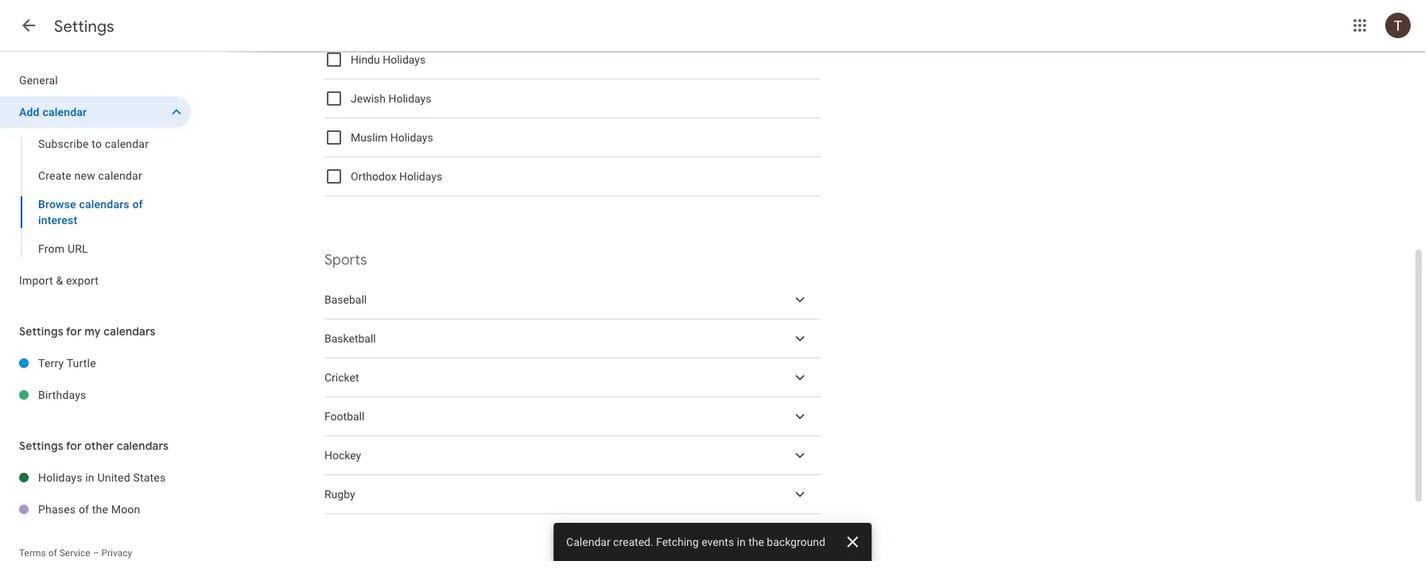 Task type: describe. For each thing, give the bounding box(es) containing it.
1 horizontal spatial the
[[749, 536, 765, 549]]

settings for other calendars tree
[[0, 462, 191, 526]]

new
[[74, 169, 95, 182]]

import & export
[[19, 274, 99, 287]]

basketball
[[325, 332, 376, 346]]

moon
[[111, 503, 140, 516]]

other
[[85, 439, 114, 454]]

united
[[97, 471, 130, 485]]

of for moon
[[79, 503, 89, 516]]

1 horizontal spatial in
[[737, 536, 746, 549]]

in inside 'tree item'
[[85, 471, 95, 485]]

browse
[[38, 198, 76, 211]]

phases of the moon link
[[38, 494, 191, 526]]

&
[[56, 274, 63, 287]]

go back image
[[19, 16, 38, 35]]

states
[[133, 471, 166, 485]]

from url
[[38, 242, 88, 255]]

orthodox
[[351, 170, 397, 183]]

holidays for jewish holidays
[[389, 92, 432, 105]]

url
[[68, 242, 88, 255]]

cricket
[[325, 371, 359, 385]]

holidays in united states
[[38, 471, 166, 485]]

interest
[[38, 214, 77, 227]]

calendar
[[567, 536, 611, 549]]

rugby
[[325, 488, 355, 502]]

background
[[767, 536, 826, 549]]

hockey
[[325, 449, 361, 463]]

holidays for muslim holidays
[[390, 131, 433, 144]]

tree containing general
[[0, 64, 191, 297]]

hindu
[[351, 53, 380, 66]]

created.
[[614, 536, 654, 549]]

my
[[85, 325, 101, 339]]

privacy
[[101, 548, 132, 559]]

hindu holidays
[[351, 53, 426, 66]]

of inside browse calendars of interest
[[132, 198, 143, 211]]

birthdays tree item
[[0, 380, 191, 411]]

settings for other calendars
[[19, 439, 169, 454]]

for for other
[[66, 439, 82, 454]]

muslim
[[351, 131, 388, 144]]

basketball tree item
[[325, 320, 821, 359]]

terry turtle
[[38, 357, 96, 370]]

service
[[59, 548, 90, 559]]

muslim holidays
[[351, 131, 433, 144]]

cricket tree item
[[325, 359, 821, 398]]

to
[[92, 137, 102, 150]]

holidays for hindu holidays
[[383, 53, 426, 66]]

browse calendars of interest
[[38, 198, 143, 227]]

rugby tree item
[[325, 476, 821, 515]]

jewish holidays
[[351, 92, 432, 105]]

subscribe
[[38, 137, 89, 150]]

calendars for other
[[117, 439, 169, 454]]

calendar for subscribe to calendar
[[105, 137, 149, 150]]

settings for settings for other calendars
[[19, 439, 63, 454]]

settings heading
[[54, 16, 114, 36]]

–
[[93, 548, 99, 559]]

create new calendar
[[38, 169, 142, 182]]

create
[[38, 169, 72, 182]]



Task type: vqa. For each thing, say whether or not it's contained in the screenshot.
Terms of Service – Privacy
yes



Task type: locate. For each thing, give the bounding box(es) containing it.
0 horizontal spatial of
[[48, 548, 57, 559]]

holidays in united states tree item
[[0, 462, 191, 494]]

in right events
[[737, 536, 746, 549]]

settings up terry
[[19, 325, 63, 339]]

settings
[[54, 16, 114, 36], [19, 325, 63, 339], [19, 439, 63, 454]]

add calendar tree item
[[0, 96, 191, 128]]

the left moon
[[92, 503, 108, 516]]

1 vertical spatial calendar
[[105, 137, 149, 150]]

calendars
[[79, 198, 129, 211], [104, 325, 156, 339], [117, 439, 169, 454]]

calendars inside browse calendars of interest
[[79, 198, 129, 211]]

1 vertical spatial in
[[737, 536, 746, 549]]

of right the phases
[[79, 503, 89, 516]]

terms of service link
[[19, 548, 90, 559]]

of right "terms"
[[48, 548, 57, 559]]

group
[[0, 128, 191, 265]]

0 vertical spatial in
[[85, 471, 95, 485]]

1 vertical spatial settings
[[19, 325, 63, 339]]

birthdays link
[[38, 380, 191, 411]]

calendar for create new calendar
[[98, 169, 142, 182]]

1 vertical spatial of
[[79, 503, 89, 516]]

jewish
[[351, 92, 386, 105]]

0 vertical spatial of
[[132, 198, 143, 211]]

2 for from the top
[[66, 439, 82, 454]]

baseball tree item
[[325, 281, 821, 320]]

phases
[[38, 503, 76, 516]]

turtle
[[67, 357, 96, 370]]

1 horizontal spatial of
[[79, 503, 89, 516]]

0 vertical spatial settings
[[54, 16, 114, 36]]

from
[[38, 242, 65, 255]]

of inside tree item
[[79, 503, 89, 516]]

holidays right jewish
[[389, 92, 432, 105]]

1 vertical spatial calendars
[[104, 325, 156, 339]]

settings for my calendars tree
[[0, 348, 191, 411]]

phases of the moon tree item
[[0, 494, 191, 526]]

holidays up the phases
[[38, 471, 82, 485]]

calendar right new
[[98, 169, 142, 182]]

2 horizontal spatial of
[[132, 198, 143, 211]]

1 vertical spatial for
[[66, 439, 82, 454]]

for
[[66, 325, 82, 339], [66, 439, 82, 454]]

for for my
[[66, 325, 82, 339]]

in
[[85, 471, 95, 485], [737, 536, 746, 549]]

for left other
[[66, 439, 82, 454]]

calendar inside tree item
[[42, 105, 87, 119]]

in left 'united'
[[85, 471, 95, 485]]

add
[[19, 105, 40, 119]]

holidays
[[383, 53, 426, 66], [389, 92, 432, 105], [390, 131, 433, 144], [400, 170, 443, 183], [38, 471, 82, 485]]

holidays for orthodox holidays
[[400, 170, 443, 183]]

settings for settings for my calendars
[[19, 325, 63, 339]]

export
[[66, 274, 99, 287]]

calendar created. fetching events in the background
[[567, 536, 826, 549]]

terry
[[38, 357, 64, 370]]

holidays up orthodox holidays
[[390, 131, 433, 144]]

add calendar
[[19, 105, 87, 119]]

for left my
[[66, 325, 82, 339]]

holidays right "hindu"
[[383, 53, 426, 66]]

the
[[92, 503, 108, 516], [749, 536, 765, 549]]

settings right go back icon
[[54, 16, 114, 36]]

settings for settings
[[54, 16, 114, 36]]

0 vertical spatial for
[[66, 325, 82, 339]]

terry turtle tree item
[[0, 348, 191, 380]]

fetching
[[657, 536, 699, 549]]

2 vertical spatial settings
[[19, 439, 63, 454]]

calendars right my
[[104, 325, 156, 339]]

terms
[[19, 548, 46, 559]]

calendars up "states" at left
[[117, 439, 169, 454]]

calendar up "subscribe"
[[42, 105, 87, 119]]

general
[[19, 74, 58, 87]]

baseball
[[325, 293, 367, 307]]

2 vertical spatial of
[[48, 548, 57, 559]]

0 vertical spatial calendar
[[42, 105, 87, 119]]

birthdays
[[38, 389, 86, 402]]

settings for my calendars
[[19, 325, 156, 339]]

calendar
[[42, 105, 87, 119], [105, 137, 149, 150], [98, 169, 142, 182]]

1 for from the top
[[66, 325, 82, 339]]

1 vertical spatial the
[[749, 536, 765, 549]]

events
[[702, 536, 735, 549]]

group containing subscribe to calendar
[[0, 128, 191, 265]]

settings down birthdays
[[19, 439, 63, 454]]

0 vertical spatial calendars
[[79, 198, 129, 211]]

calendars down create new calendar at left top
[[79, 198, 129, 211]]

holidays inside 'tree item'
[[38, 471, 82, 485]]

football tree item
[[325, 398, 821, 437]]

of for –
[[48, 548, 57, 559]]

0 vertical spatial the
[[92, 503, 108, 516]]

terms of service – privacy
[[19, 548, 132, 559]]

sports
[[325, 251, 367, 269]]

hockey tree item
[[325, 437, 821, 476]]

2 vertical spatial calendars
[[117, 439, 169, 454]]

calendars for my
[[104, 325, 156, 339]]

privacy link
[[101, 548, 132, 559]]

of down create new calendar at left top
[[132, 198, 143, 211]]

phases of the moon
[[38, 503, 140, 516]]

0 horizontal spatial the
[[92, 503, 108, 516]]

football
[[325, 410, 365, 424]]

the inside tree item
[[92, 503, 108, 516]]

holidays in united states link
[[38, 462, 191, 494]]

import
[[19, 274, 53, 287]]

of
[[132, 198, 143, 211], [79, 503, 89, 516], [48, 548, 57, 559]]

subscribe to calendar
[[38, 137, 149, 150]]

holidays right orthodox
[[400, 170, 443, 183]]

0 horizontal spatial in
[[85, 471, 95, 485]]

orthodox holidays
[[351, 170, 443, 183]]

calendar right to
[[105, 137, 149, 150]]

tree
[[0, 64, 191, 297]]

the right events
[[749, 536, 765, 549]]

2 vertical spatial calendar
[[98, 169, 142, 182]]



